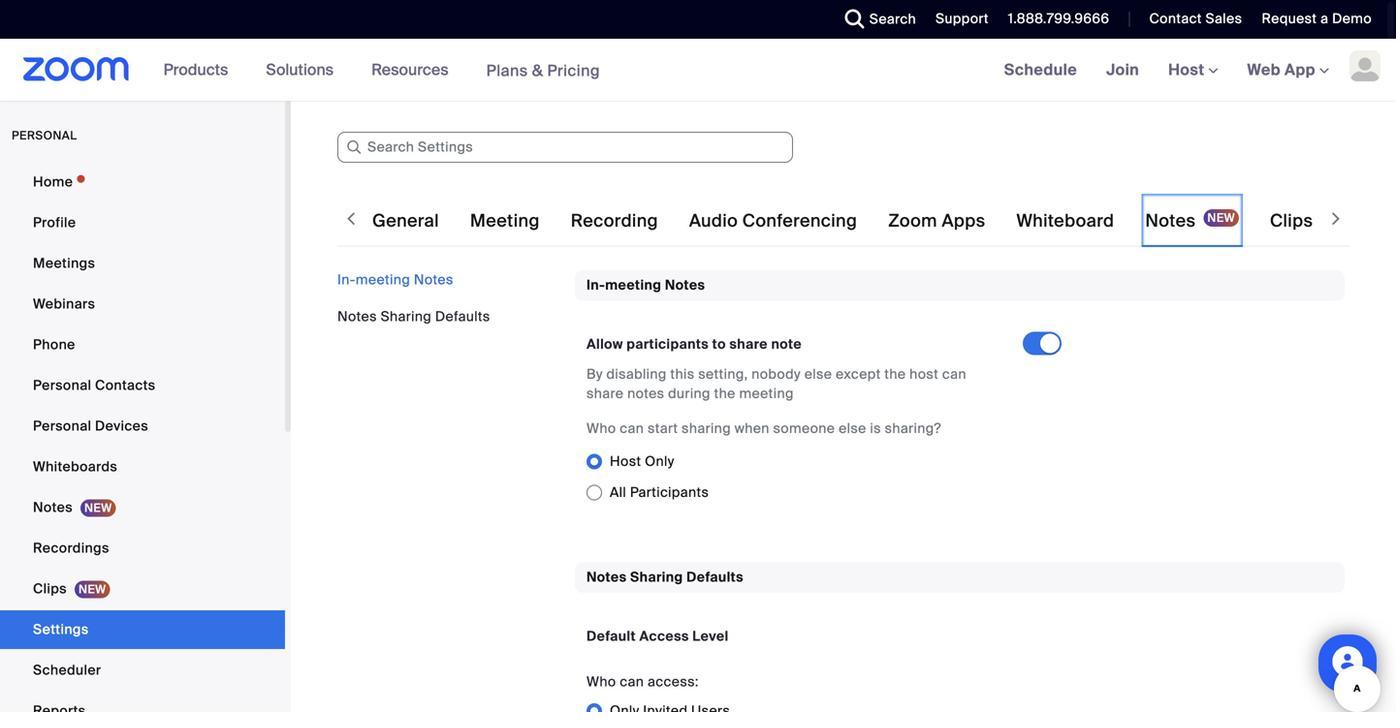 Task type: describe. For each thing, give the bounding box(es) containing it.
tabs of my account settings page tab list
[[369, 194, 1361, 248]]

can inside by disabling this setting, nobody else except the host can share notes during the meeting
[[943, 366, 967, 384]]

participants
[[630, 484, 709, 502]]

personal contacts
[[33, 377, 156, 395]]

during
[[669, 385, 711, 403]]

meetings
[[33, 255, 95, 273]]

start
[[648, 420, 678, 438]]

zoom logo image
[[23, 57, 130, 81]]

request
[[1262, 10, 1318, 28]]

whiteboards
[[33, 458, 118, 476]]

scheduler
[[33, 662, 101, 680]]

in- inside menu bar
[[338, 271, 356, 289]]

notes inside "link"
[[33, 499, 73, 517]]

in-meeting notes element
[[575, 271, 1345, 532]]

plans & pricing
[[487, 60, 600, 81]]

profile
[[33, 214, 76, 232]]

personal menu menu
[[0, 163, 285, 713]]

allow participants to share note
[[587, 336, 802, 353]]

a
[[1321, 10, 1329, 28]]

conferencing
[[743, 210, 858, 232]]

participants
[[627, 336, 709, 353]]

personal devices
[[33, 418, 148, 436]]

default
[[587, 628, 636, 646]]

plans
[[487, 60, 528, 81]]

1 horizontal spatial else
[[839, 420, 867, 438]]

sharing inside menu bar
[[381, 308, 432, 326]]

personal for personal contacts
[[33, 377, 92, 395]]

who can start sharing when someone else is sharing?
[[587, 420, 942, 438]]

host button
[[1169, 60, 1219, 80]]

by
[[587, 366, 603, 384]]

zoom apps
[[889, 210, 986, 232]]

who for who can start sharing when someone else is sharing?
[[587, 420, 616, 438]]

can for who can access:
[[620, 674, 644, 691]]

1.888.799.9666 button up schedule
[[994, 0, 1115, 39]]

general
[[372, 210, 439, 232]]

products
[[164, 60, 228, 80]]

host for host only
[[610, 453, 642, 471]]

level
[[693, 628, 729, 646]]

solutions
[[266, 60, 334, 80]]

sales
[[1206, 10, 1243, 28]]

someone
[[774, 420, 836, 438]]

contact
[[1150, 10, 1203, 28]]

setting,
[[699, 366, 748, 384]]

join
[[1107, 60, 1140, 80]]

resources button
[[372, 39, 457, 101]]

allow
[[587, 336, 623, 353]]

devices
[[95, 418, 148, 436]]

web
[[1248, 60, 1281, 80]]

host
[[910, 366, 939, 384]]

schedule link
[[990, 39, 1092, 101]]

web app
[[1248, 60, 1316, 80]]

default access level
[[587, 628, 729, 646]]

whiteboards link
[[0, 448, 285, 487]]

only
[[645, 453, 675, 471]]

banner containing products
[[0, 39, 1397, 102]]

products button
[[164, 39, 237, 101]]

menu bar containing in-meeting notes
[[338, 271, 561, 327]]

notes inside 'element'
[[665, 276, 706, 294]]

host only
[[610, 453, 675, 471]]

access:
[[648, 674, 699, 691]]

contact sales
[[1150, 10, 1243, 28]]

audio conferencing
[[690, 210, 858, 232]]

in-meeting notes inside menu bar
[[338, 271, 454, 289]]

clips link
[[0, 570, 285, 609]]

access
[[640, 628, 689, 646]]

apps
[[942, 210, 986, 232]]

support
[[936, 10, 989, 28]]

webinars link
[[0, 285, 285, 324]]

else inside by disabling this setting, nobody else except the host can share notes during the meeting
[[805, 366, 833, 384]]

personal
[[12, 128, 77, 143]]

1 vertical spatial defaults
[[687, 569, 744, 587]]

all
[[610, 484, 627, 502]]

who for who can access:
[[587, 674, 616, 691]]

audio
[[690, 210, 738, 232]]

1 horizontal spatial meeting
[[606, 276, 662, 294]]

by disabling this setting, nobody else except the host can share notes during the meeting
[[587, 366, 967, 403]]

app
[[1285, 60, 1316, 80]]

phone
[[33, 336, 75, 354]]

in- inside 'element'
[[587, 276, 606, 294]]

search
[[870, 10, 917, 28]]

this
[[671, 366, 695, 384]]

join link
[[1092, 39, 1155, 101]]

1 vertical spatial notes sharing defaults
[[587, 569, 744, 587]]

except
[[836, 366, 881, 384]]

profile link
[[0, 204, 285, 243]]

pricing
[[548, 60, 600, 81]]

Search Settings text field
[[338, 132, 794, 163]]



Task type: vqa. For each thing, say whether or not it's contained in the screenshot.
Home Link on the left
yes



Task type: locate. For each thing, give the bounding box(es) containing it.
demo
[[1333, 10, 1373, 28]]

2 vertical spatial can
[[620, 674, 644, 691]]

menu bar
[[338, 271, 561, 327]]

1 horizontal spatial share
[[730, 336, 768, 353]]

can left start
[[620, 420, 644, 438]]

1 horizontal spatial clips
[[1271, 210, 1314, 232]]

meeting
[[470, 210, 540, 232]]

recording
[[571, 210, 659, 232]]

search button
[[831, 0, 922, 39]]

web app button
[[1248, 60, 1330, 80]]

schedule
[[1005, 60, 1078, 80]]

request a demo
[[1262, 10, 1373, 28]]

0 vertical spatial clips
[[1271, 210, 1314, 232]]

0 vertical spatial notes sharing defaults
[[338, 308, 491, 326]]

meeting
[[356, 271, 410, 289], [606, 276, 662, 294], [740, 385, 794, 403]]

0 vertical spatial the
[[885, 366, 906, 384]]

1 horizontal spatial in-
[[587, 276, 606, 294]]

who up host only
[[587, 420, 616, 438]]

the
[[885, 366, 906, 384], [714, 385, 736, 403]]

scroll left image
[[341, 210, 361, 229]]

share down by
[[587, 385, 624, 403]]

2 personal from the top
[[33, 418, 92, 436]]

notes link
[[0, 489, 285, 528]]

sharing?
[[885, 420, 942, 438]]

1.888.799.9666
[[1009, 10, 1110, 28]]

meeting down nobody
[[740, 385, 794, 403]]

notes
[[628, 385, 665, 403]]

1 vertical spatial host
[[610, 453, 642, 471]]

meetings navigation
[[990, 39, 1397, 102]]

0 horizontal spatial share
[[587, 385, 624, 403]]

whiteboard
[[1017, 210, 1115, 232]]

clips up settings
[[33, 581, 67, 599]]

clips inside tabs of my account settings page tab list
[[1271, 210, 1314, 232]]

phone link
[[0, 326, 285, 365]]

0 vertical spatial can
[[943, 366, 967, 384]]

1 who from the top
[[587, 420, 616, 438]]

0 horizontal spatial sharing
[[381, 308, 432, 326]]

1 vertical spatial clips
[[33, 581, 67, 599]]

1 vertical spatial else
[[839, 420, 867, 438]]

zoom
[[889, 210, 938, 232]]

0 vertical spatial defaults
[[435, 308, 491, 326]]

who can start sharing when someone else is sharing? option group
[[587, 447, 1078, 509]]

banner
[[0, 39, 1397, 102]]

personal up whiteboards
[[33, 418, 92, 436]]

webinars
[[33, 295, 95, 313]]

recordings link
[[0, 530, 285, 568]]

0 vertical spatial personal
[[33, 377, 92, 395]]

the left host
[[885, 366, 906, 384]]

0 horizontal spatial clips
[[33, 581, 67, 599]]

in-meeting notes
[[338, 271, 454, 289], [587, 276, 706, 294]]

0 horizontal spatial host
[[610, 453, 642, 471]]

sharing down in-meeting notes link
[[381, 308, 432, 326]]

home link
[[0, 163, 285, 202]]

notes sharing defaults
[[338, 308, 491, 326], [587, 569, 744, 587]]

0 horizontal spatial in-meeting notes
[[338, 271, 454, 289]]

0 horizontal spatial else
[[805, 366, 833, 384]]

1 horizontal spatial notes sharing defaults
[[587, 569, 744, 587]]

defaults inside menu bar
[[435, 308, 491, 326]]

share inside by disabling this setting, nobody else except the host can share notes during the meeting
[[587, 385, 624, 403]]

0 horizontal spatial in-
[[338, 271, 356, 289]]

notes inside tabs of my account settings page tab list
[[1146, 210, 1196, 232]]

defaults up level
[[687, 569, 744, 587]]

in-meeting notes link
[[338, 271, 454, 289]]

0 horizontal spatial notes sharing defaults
[[338, 308, 491, 326]]

sharing
[[381, 308, 432, 326], [631, 569, 683, 587]]

notes sharing defaults down in-meeting notes link
[[338, 308, 491, 326]]

nobody
[[752, 366, 801, 384]]

all participants
[[610, 484, 709, 502]]

0 vertical spatial host
[[1169, 60, 1209, 80]]

meeting inside menu bar
[[356, 271, 410, 289]]

1 vertical spatial sharing
[[631, 569, 683, 587]]

home
[[33, 173, 73, 191]]

sharing up default access level
[[631, 569, 683, 587]]

contacts
[[95, 377, 156, 395]]

to
[[713, 336, 726, 353]]

scheduler link
[[0, 652, 285, 691]]

host for host
[[1169, 60, 1209, 80]]

settings link
[[0, 611, 285, 650]]

profile picture image
[[1350, 50, 1381, 81]]

can inside 'notes sharing defaults' element
[[620, 674, 644, 691]]

in-
[[338, 271, 356, 289], [587, 276, 606, 294]]

in-meeting notes inside 'element'
[[587, 276, 706, 294]]

1 horizontal spatial host
[[1169, 60, 1209, 80]]

request a demo link
[[1248, 0, 1397, 39], [1262, 10, 1373, 28]]

1.888.799.9666 button
[[994, 0, 1115, 39], [1009, 10, 1110, 28]]

share right to
[[730, 336, 768, 353]]

1 personal from the top
[[33, 377, 92, 395]]

0 horizontal spatial the
[[714, 385, 736, 403]]

who inside 'notes sharing defaults' element
[[587, 674, 616, 691]]

share
[[730, 336, 768, 353], [587, 385, 624, 403]]

clips inside personal menu menu
[[33, 581, 67, 599]]

product information navigation
[[149, 39, 615, 102]]

1 horizontal spatial sharing
[[631, 569, 683, 587]]

solutions button
[[266, 39, 343, 101]]

in- down the scroll left image
[[338, 271, 356, 289]]

personal
[[33, 377, 92, 395], [33, 418, 92, 436]]

meeting up allow
[[606, 276, 662, 294]]

notes sharing defaults inside menu bar
[[338, 308, 491, 326]]

support link
[[922, 0, 994, 39], [936, 10, 989, 28]]

personal for personal devices
[[33, 418, 92, 436]]

defaults down in-meeting notes link
[[435, 308, 491, 326]]

recordings
[[33, 540, 109, 558]]

meeting up notes sharing defaults link
[[356, 271, 410, 289]]

meeting inside by disabling this setting, nobody else except the host can share notes during the meeting
[[740, 385, 794, 403]]

0 horizontal spatial defaults
[[435, 308, 491, 326]]

&
[[532, 60, 544, 81]]

else
[[805, 366, 833, 384], [839, 420, 867, 438]]

else left is
[[839, 420, 867, 438]]

host up the all on the left
[[610, 453, 642, 471]]

who
[[587, 420, 616, 438], [587, 674, 616, 691]]

meetings link
[[0, 244, 285, 283]]

who inside "in-meeting notes" 'element'
[[587, 420, 616, 438]]

1 horizontal spatial in-meeting notes
[[587, 276, 706, 294]]

1 vertical spatial the
[[714, 385, 736, 403]]

plans & pricing link
[[487, 60, 600, 81], [487, 60, 600, 81]]

who down default at left bottom
[[587, 674, 616, 691]]

0 vertical spatial share
[[730, 336, 768, 353]]

1 vertical spatial who
[[587, 674, 616, 691]]

in- up allow
[[587, 276, 606, 294]]

2 horizontal spatial meeting
[[740, 385, 794, 403]]

clips
[[1271, 210, 1314, 232], [33, 581, 67, 599]]

in-meeting notes up notes sharing defaults link
[[338, 271, 454, 289]]

0 vertical spatial who
[[587, 420, 616, 438]]

disabling
[[607, 366, 667, 384]]

host
[[1169, 60, 1209, 80], [610, 453, 642, 471]]

scroll right image
[[1327, 210, 1346, 229]]

0 horizontal spatial meeting
[[356, 271, 410, 289]]

can left access:
[[620, 674, 644, 691]]

contact sales link
[[1135, 0, 1248, 39], [1150, 10, 1243, 28]]

can for who can start sharing when someone else is sharing?
[[620, 420, 644, 438]]

when
[[735, 420, 770, 438]]

settings
[[33, 621, 89, 639]]

personal down phone at left
[[33, 377, 92, 395]]

note
[[772, 336, 802, 353]]

can right host
[[943, 366, 967, 384]]

notes
[[1146, 210, 1196, 232], [414, 271, 454, 289], [665, 276, 706, 294], [338, 308, 377, 326], [33, 499, 73, 517], [587, 569, 627, 587]]

resources
[[372, 60, 449, 80]]

clips left "scroll right" image
[[1271, 210, 1314, 232]]

notes sharing defaults up access
[[587, 569, 744, 587]]

notes sharing defaults link
[[338, 308, 491, 326]]

0 vertical spatial sharing
[[381, 308, 432, 326]]

else left except
[[805, 366, 833, 384]]

personal contacts link
[[0, 367, 285, 405]]

1 horizontal spatial defaults
[[687, 569, 744, 587]]

host inside who can start sharing when someone else is sharing? option group
[[610, 453, 642, 471]]

host down contact sales
[[1169, 60, 1209, 80]]

1.888.799.9666 button up schedule link
[[1009, 10, 1110, 28]]

1 vertical spatial personal
[[33, 418, 92, 436]]

who can access:
[[587, 674, 699, 691]]

1 horizontal spatial the
[[885, 366, 906, 384]]

1 vertical spatial share
[[587, 385, 624, 403]]

is
[[871, 420, 882, 438]]

2 who from the top
[[587, 674, 616, 691]]

0 vertical spatial else
[[805, 366, 833, 384]]

1 vertical spatial can
[[620, 420, 644, 438]]

personal devices link
[[0, 407, 285, 446]]

notes sharing defaults element
[[575, 563, 1345, 713]]

sharing
[[682, 420, 731, 438]]

in-meeting notes up participants
[[587, 276, 706, 294]]

defaults
[[435, 308, 491, 326], [687, 569, 744, 587]]

host inside meetings navigation
[[1169, 60, 1209, 80]]

the down setting,
[[714, 385, 736, 403]]



